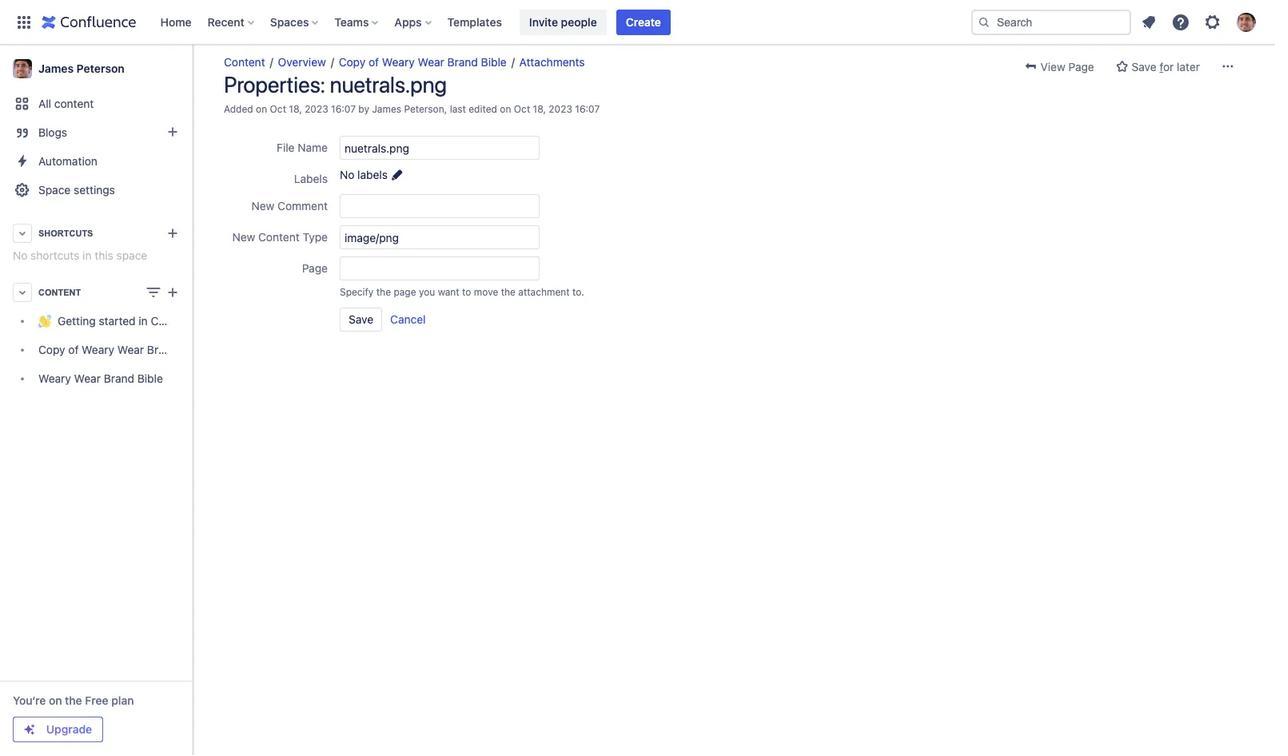 Task type: describe. For each thing, give the bounding box(es) containing it.
by
[[359, 103, 370, 115]]

plan
[[111, 694, 134, 708]]

james peterson
[[38, 62, 125, 75]]

upgrade button
[[14, 718, 102, 742]]

all
[[38, 97, 51, 110]]

of inside tree
[[68, 344, 79, 357]]

in for started
[[139, 315, 148, 328]]

nuetrals.png
[[330, 71, 447, 98]]

comment
[[278, 199, 328, 213]]

1 18, from the left
[[289, 103, 302, 115]]

properties: nuetrals.png
[[224, 71, 447, 98]]

shortcuts
[[38, 229, 93, 238]]

1 horizontal spatial the
[[377, 286, 391, 298]]

,
[[445, 103, 447, 115]]

on for you're on the free plan
[[49, 694, 62, 708]]

templates link
[[443, 9, 507, 35]]

appswitcher icon image
[[14, 12, 34, 32]]

search image
[[978, 16, 991, 28]]

create link
[[617, 9, 671, 35]]

content button
[[6, 278, 186, 307]]

specify
[[340, 286, 374, 298]]

invite people button
[[520, 9, 607, 35]]

Page text field
[[340, 257, 540, 281]]

2 2023 from the left
[[549, 103, 573, 115]]

the inside space element
[[65, 694, 82, 708]]

invite people
[[529, 15, 597, 28]]

in for shortcuts
[[83, 249, 92, 262]]

global element
[[10, 0, 972, 44]]

move
[[474, 286, 499, 298]]

content link
[[224, 55, 265, 69]]

recent
[[208, 15, 245, 28]]

you're
[[13, 694, 46, 708]]

to.
[[573, 286, 585, 298]]

no for no labels
[[340, 168, 355, 182]]

getting
[[58, 315, 96, 328]]

f
[[1160, 60, 1164, 74]]

0 vertical spatial james peterson link
[[6, 53, 186, 85]]

1 vertical spatial copy of weary wear brand bible link
[[6, 336, 206, 365]]

later
[[1178, 60, 1201, 74]]

name
[[298, 141, 328, 154]]

file name
[[277, 141, 328, 154]]

1 vertical spatial james peterson link
[[372, 103, 445, 115]]

small image for view page
[[1025, 60, 1038, 73]]

1 2023 from the left
[[305, 103, 329, 115]]

or
[[1164, 60, 1175, 74]]

premium image
[[23, 724, 36, 737]]

1 horizontal spatial wear
[[117, 344, 144, 357]]

apps button
[[390, 9, 438, 35]]

2 oct from the left
[[514, 103, 531, 115]]

templates
[[448, 15, 502, 28]]

0 horizontal spatial weary
[[38, 372, 71, 386]]

banner containing home
[[0, 0, 1276, 45]]

free
[[85, 694, 108, 708]]

you're on the free plan
[[13, 694, 134, 708]]

spaces
[[270, 15, 309, 28]]

home link
[[156, 9, 196, 35]]

no shortcuts in this space
[[13, 249, 147, 262]]

overview link
[[278, 55, 326, 69]]

to
[[462, 286, 472, 298]]

settings
[[74, 183, 115, 197]]

invite
[[529, 15, 558, 28]]

space settings link
[[6, 176, 186, 205]]

home
[[160, 15, 192, 28]]

attachments link
[[520, 55, 585, 69]]

space
[[38, 183, 71, 197]]

overview
[[278, 55, 326, 69]]

getting started in confluence
[[58, 315, 210, 328]]

people
[[561, 15, 597, 28]]

1 horizontal spatial james
[[372, 103, 402, 115]]

teams
[[335, 15, 369, 28]]

you
[[419, 286, 435, 298]]

getting started in confluence link
[[6, 307, 210, 336]]

save f or later
[[1129, 60, 1201, 74]]

no labels
[[340, 168, 388, 182]]

collapse sidebar image
[[174, 53, 210, 85]]

File Name text field
[[340, 136, 540, 160]]

labels
[[294, 172, 328, 186]]

Search field
[[972, 9, 1132, 35]]

weary wear brand bible
[[38, 372, 163, 386]]

peterson inside space element
[[76, 62, 125, 75]]

your profile and preferences image
[[1237, 12, 1257, 32]]

1 horizontal spatial copy of weary wear brand bible
[[339, 55, 507, 69]]

content
[[54, 97, 94, 110]]

0 vertical spatial copy of weary wear brand bible link
[[339, 55, 507, 69]]

view
[[1041, 60, 1066, 74]]

0 vertical spatial copy
[[339, 55, 366, 69]]

settings icon image
[[1204, 12, 1223, 32]]

new comment
[[252, 199, 328, 213]]

teams button
[[330, 9, 385, 35]]



Task type: vqa. For each thing, say whether or not it's contained in the screenshot.
Invite
yes



Task type: locate. For each thing, give the bounding box(es) containing it.
copy down the getting
[[38, 344, 65, 357]]

18, down properties:
[[289, 103, 302, 115]]

the right move
[[501, 286, 516, 298]]

create a page image
[[163, 283, 182, 302]]

0 vertical spatial new
[[252, 199, 275, 213]]

1 vertical spatial in
[[139, 315, 148, 328]]

New Comment text field
[[340, 194, 540, 218]]

on right you're
[[49, 694, 62, 708]]

0 horizontal spatial peterson
[[76, 62, 125, 75]]

type
[[303, 230, 328, 244]]

the
[[377, 286, 391, 298], [501, 286, 516, 298], [65, 694, 82, 708]]

the left page
[[377, 286, 391, 298]]

2023 down attachments
[[549, 103, 573, 115]]

brand down confluence
[[147, 344, 178, 357]]

confluence
[[151, 315, 210, 328]]

1 vertical spatial no
[[13, 249, 27, 262]]

1 horizontal spatial copy
[[339, 55, 366, 69]]

2 vertical spatial brand
[[104, 372, 134, 386]]

content
[[224, 55, 265, 69], [258, 230, 300, 244], [38, 288, 81, 298]]

weary up nuetrals.png
[[382, 55, 415, 69]]

copy of weary wear brand bible link down apps popup button
[[339, 55, 507, 69]]

1 horizontal spatial weary
[[82, 344, 114, 357]]

automation
[[38, 154, 98, 168]]

None submit
[[340, 308, 382, 332], [390, 308, 427, 332], [340, 308, 382, 332], [390, 308, 427, 332]]

1 vertical spatial weary
[[82, 344, 114, 357]]

on right added
[[256, 103, 267, 115]]

spaces button
[[265, 9, 325, 35]]

0 horizontal spatial in
[[83, 249, 92, 262]]

peterson up all content link
[[76, 62, 125, 75]]

view page link
[[1017, 55, 1104, 79]]

apps
[[395, 15, 422, 28]]

wear down getting started in confluence
[[117, 344, 144, 357]]

brand down the templates 'link' at the top left of page
[[448, 55, 478, 69]]

new content type
[[232, 230, 328, 244]]

copy of weary wear brand bible link up weary wear brand bible
[[6, 336, 206, 365]]

peterson left "last"
[[404, 103, 445, 115]]

copy of weary wear brand bible
[[339, 55, 507, 69], [38, 344, 206, 357]]

the left free
[[65, 694, 82, 708]]

0 horizontal spatial on
[[49, 694, 62, 708]]

wear
[[418, 55, 445, 69], [117, 344, 144, 357], [74, 372, 101, 386]]

1 small image from the left
[[1025, 60, 1038, 73]]

2 vertical spatial weary
[[38, 372, 71, 386]]

1 horizontal spatial james peterson link
[[372, 103, 445, 115]]

started
[[99, 315, 136, 328]]

0 horizontal spatial james
[[38, 62, 74, 75]]

0 vertical spatial wear
[[418, 55, 445, 69]]

oct right edited
[[514, 103, 531, 115]]

all content link
[[6, 90, 186, 118]]

0 horizontal spatial the
[[65, 694, 82, 708]]

page
[[394, 286, 416, 298]]

new for new comment
[[252, 199, 275, 213]]

space
[[116, 249, 147, 262]]

content down new comment
[[258, 230, 300, 244]]

file
[[277, 141, 295, 154]]

small image
[[1025, 60, 1038, 73], [1117, 60, 1129, 73]]

1 vertical spatial copy of weary wear brand bible
[[38, 344, 206, 357]]

of down the getting
[[68, 344, 79, 357]]

no for no shortcuts in this space
[[13, 249, 27, 262]]

0 horizontal spatial small image
[[1025, 60, 1038, 73]]

1 horizontal spatial on
[[256, 103, 267, 115]]

1 16:07 from the left
[[331, 103, 356, 115]]

small image
[[1222, 60, 1235, 73]]

16:07 down the attachments "link" at the top
[[575, 103, 600, 115]]

in
[[83, 249, 92, 262], [139, 315, 148, 328]]

2 16:07 from the left
[[575, 103, 600, 115]]

bible down global element
[[481, 55, 507, 69]]

0 vertical spatial bible
[[481, 55, 507, 69]]

small image for save
[[1117, 60, 1129, 73]]

1 vertical spatial copy
[[38, 344, 65, 357]]

18, down attachments
[[533, 103, 546, 115]]

james inside james peterson link
[[38, 62, 74, 75]]

small image inside view page link
[[1025, 60, 1038, 73]]

add shortcut image
[[163, 224, 182, 243]]

page
[[1069, 60, 1095, 74], [302, 262, 328, 275]]

small image left view on the top
[[1025, 60, 1038, 73]]

content up the getting
[[38, 288, 81, 298]]

new down new comment
[[232, 230, 255, 244]]

2 18, from the left
[[533, 103, 546, 115]]

upgrade
[[46, 723, 92, 737]]

added on oct 18, 2023 16:07 by james peterson , last edited on oct 18, 2023 16:07
[[224, 103, 600, 115]]

1 horizontal spatial 2023
[[549, 103, 573, 115]]

confluence image
[[42, 12, 136, 32], [42, 12, 136, 32]]

james
[[38, 62, 74, 75], [372, 103, 402, 115]]

0 horizontal spatial brand
[[104, 372, 134, 386]]

0 vertical spatial no
[[340, 168, 355, 182]]

automation link
[[6, 147, 186, 176]]

on
[[256, 103, 267, 115], [500, 103, 511, 115], [49, 694, 62, 708]]

edited
[[469, 103, 498, 115]]

small image left 'save'
[[1117, 60, 1129, 73]]

0 horizontal spatial james peterson link
[[6, 53, 186, 85]]

2 small image from the left
[[1117, 60, 1129, 73]]

new up new content type
[[252, 199, 275, 213]]

2 horizontal spatial the
[[501, 286, 516, 298]]

attachment
[[519, 286, 570, 298]]

bible down confluence
[[181, 344, 206, 357]]

page right view on the top
[[1069, 60, 1095, 74]]

bible down getting started in confluence
[[137, 372, 163, 386]]

in right started
[[139, 315, 148, 328]]

brand down started
[[104, 372, 134, 386]]

notification icon image
[[1140, 12, 1159, 32]]

weary up weary wear brand bible link
[[82, 344, 114, 357]]

copy of weary wear brand bible down apps popup button
[[339, 55, 507, 69]]

change view image
[[144, 283, 163, 302]]

0 horizontal spatial wear
[[74, 372, 101, 386]]

create a blog image
[[163, 122, 182, 142]]

1 vertical spatial content
[[258, 230, 300, 244]]

New Content Type text field
[[340, 226, 540, 250]]

weary wear brand bible link
[[6, 365, 186, 394]]

0 vertical spatial brand
[[448, 55, 478, 69]]

oct down properties:
[[270, 103, 286, 115]]

0 vertical spatial weary
[[382, 55, 415, 69]]

tree inside space element
[[6, 307, 210, 394]]

2 horizontal spatial weary
[[382, 55, 415, 69]]

new
[[252, 199, 275, 213], [232, 230, 255, 244]]

content inside dropdown button
[[38, 288, 81, 298]]

1 horizontal spatial of
[[369, 55, 379, 69]]

properties:
[[224, 71, 325, 98]]

last
[[450, 103, 466, 115]]

1 horizontal spatial 16:07
[[575, 103, 600, 115]]

0 vertical spatial in
[[83, 249, 92, 262]]

1 horizontal spatial peterson
[[404, 103, 445, 115]]

copy
[[339, 55, 366, 69], [38, 344, 65, 357]]

0 horizontal spatial oct
[[270, 103, 286, 115]]

1 vertical spatial page
[[302, 262, 328, 275]]

blogs link
[[6, 118, 186, 147]]

attachments
[[520, 55, 585, 69]]

specify the page you want to move the attachment to.
[[340, 286, 585, 298]]

want
[[438, 286, 460, 298]]

1 vertical spatial brand
[[147, 344, 178, 357]]

wear inside weary wear brand bible link
[[74, 372, 101, 386]]

2 horizontal spatial wear
[[418, 55, 445, 69]]

weary down the getting
[[38, 372, 71, 386]]

1 vertical spatial bible
[[181, 344, 206, 357]]

of
[[369, 55, 379, 69], [68, 344, 79, 357]]

2 horizontal spatial bible
[[481, 55, 507, 69]]

james up all content
[[38, 62, 74, 75]]

1 horizontal spatial oct
[[514, 103, 531, 115]]

no
[[340, 168, 355, 182], [13, 249, 27, 262]]

on for added on oct 18, 2023 16:07 by james peterson , last edited on oct 18, 2023 16:07
[[256, 103, 267, 115]]

2 vertical spatial wear
[[74, 372, 101, 386]]

2 vertical spatial bible
[[137, 372, 163, 386]]

labels
[[358, 168, 388, 182]]

no left labels
[[340, 168, 355, 182]]

1 horizontal spatial small image
[[1117, 60, 1129, 73]]

help icon image
[[1172, 12, 1191, 32]]

added
[[224, 103, 253, 115]]

banner
[[0, 0, 1276, 45]]

james right by
[[372, 103, 402, 115]]

1 vertical spatial new
[[232, 230, 255, 244]]

1 vertical spatial of
[[68, 344, 79, 357]]

1 horizontal spatial bible
[[181, 344, 206, 357]]

1 vertical spatial wear
[[117, 344, 144, 357]]

2 horizontal spatial brand
[[448, 55, 478, 69]]

0 horizontal spatial no
[[13, 249, 27, 262]]

1 vertical spatial peterson
[[404, 103, 445, 115]]

on right edited
[[500, 103, 511, 115]]

2 horizontal spatial on
[[500, 103, 511, 115]]

new for new content type
[[232, 230, 255, 244]]

create
[[626, 15, 661, 28]]

1 horizontal spatial copy of weary wear brand bible link
[[339, 55, 507, 69]]

0 vertical spatial content
[[224, 55, 265, 69]]

0 vertical spatial copy of weary wear brand bible
[[339, 55, 507, 69]]

1 horizontal spatial in
[[139, 315, 148, 328]]

0 vertical spatial james
[[38, 62, 74, 75]]

brand
[[448, 55, 478, 69], [147, 344, 178, 357], [104, 372, 134, 386]]

copy of weary wear brand bible down started
[[38, 344, 206, 357]]

0 vertical spatial of
[[369, 55, 379, 69]]

james peterson link
[[6, 53, 186, 85], [372, 103, 445, 115]]

0 horizontal spatial 16:07
[[331, 103, 356, 115]]

recent button
[[203, 9, 261, 35]]

shortcuts button
[[6, 219, 186, 248]]

16:07 left by
[[331, 103, 356, 115]]

0 horizontal spatial 18,
[[289, 103, 302, 115]]

0 horizontal spatial 2023
[[305, 103, 329, 115]]

space element
[[0, 45, 210, 756]]

shortcuts
[[31, 249, 79, 262]]

wear down apps popup button
[[418, 55, 445, 69]]

no inside space element
[[13, 249, 27, 262]]

tree containing getting started in confluence
[[6, 307, 210, 394]]

save
[[1132, 60, 1157, 74]]

0 horizontal spatial copy
[[38, 344, 65, 357]]

oct
[[270, 103, 286, 115], [514, 103, 531, 115]]

0 horizontal spatial copy of weary wear brand bible link
[[6, 336, 206, 365]]

1 horizontal spatial brand
[[147, 344, 178, 357]]

1 vertical spatial james
[[372, 103, 402, 115]]

james peterson link down nuetrals.png
[[372, 103, 445, 115]]

1 horizontal spatial 18,
[[533, 103, 546, 115]]

view page
[[1038, 60, 1095, 74]]

james peterson link up all content link
[[6, 53, 186, 85]]

0 horizontal spatial copy of weary wear brand bible
[[38, 344, 206, 357]]

copy up properties: nuetrals.png
[[339, 55, 366, 69]]

no left shortcuts
[[13, 249, 27, 262]]

on inside space element
[[49, 694, 62, 708]]

1 horizontal spatial page
[[1069, 60, 1095, 74]]

copy of weary wear brand bible inside tree
[[38, 344, 206, 357]]

wear down the getting
[[74, 372, 101, 386]]

copy inside tree
[[38, 344, 65, 357]]

0 horizontal spatial bible
[[137, 372, 163, 386]]

weary
[[382, 55, 415, 69], [82, 344, 114, 357], [38, 372, 71, 386]]

2 vertical spatial content
[[38, 288, 81, 298]]

0 horizontal spatial page
[[302, 262, 328, 275]]

2023 down properties: nuetrals.png
[[305, 103, 329, 115]]

bible
[[481, 55, 507, 69], [181, 344, 206, 357], [137, 372, 163, 386]]

0 vertical spatial peterson
[[76, 62, 125, 75]]

16:07
[[331, 103, 356, 115], [575, 103, 600, 115]]

content up properties:
[[224, 55, 265, 69]]

of up nuetrals.png
[[369, 55, 379, 69]]

0 horizontal spatial of
[[68, 344, 79, 357]]

1 oct from the left
[[270, 103, 286, 115]]

tree
[[6, 307, 210, 394]]

space settings
[[38, 183, 115, 197]]

0 vertical spatial page
[[1069, 60, 1095, 74]]

in left this
[[83, 249, 92, 262]]

peterson
[[76, 62, 125, 75], [404, 103, 445, 115]]

blogs
[[38, 126, 67, 139]]

this
[[95, 249, 113, 262]]

all content
[[38, 97, 94, 110]]

1 horizontal spatial no
[[340, 168, 355, 182]]

2023
[[305, 103, 329, 115], [549, 103, 573, 115]]

copy of weary wear brand bible link
[[339, 55, 507, 69], [6, 336, 206, 365]]

page down type
[[302, 262, 328, 275]]



